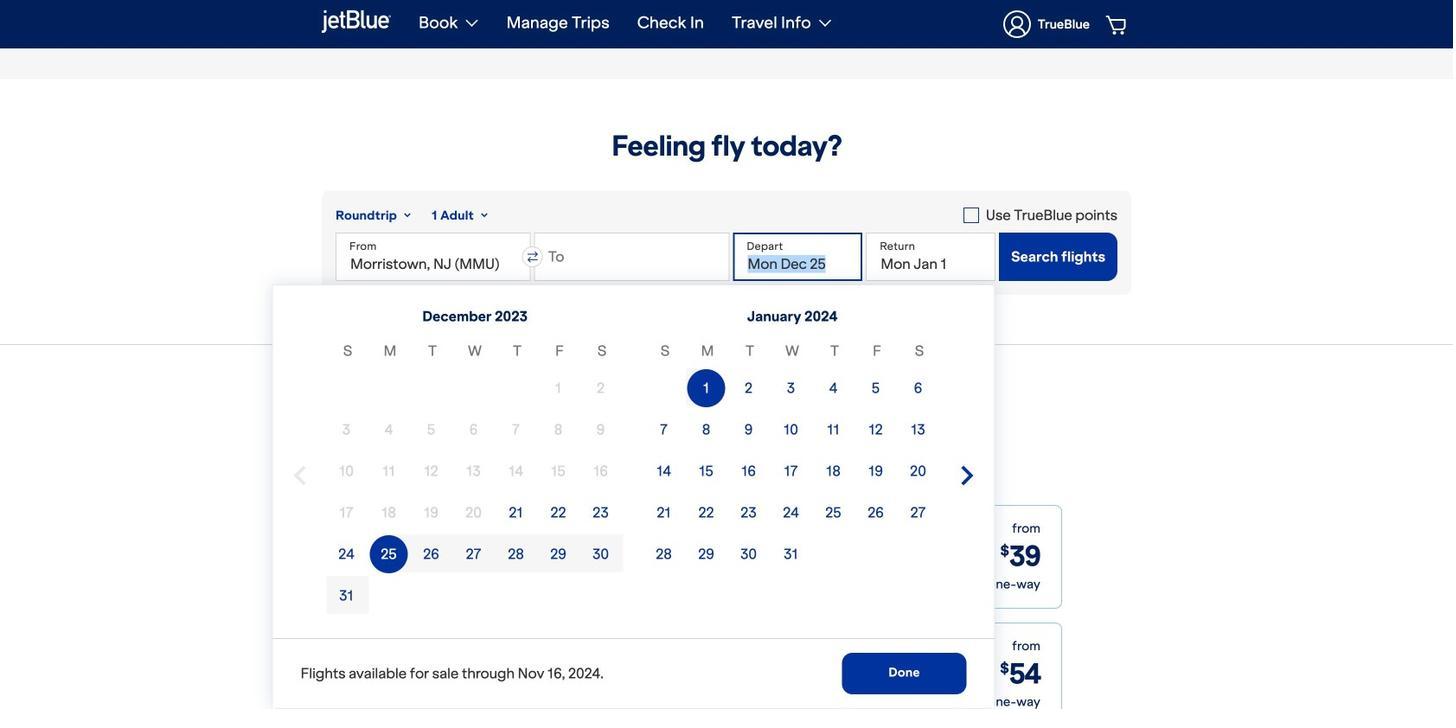 Task type: vqa. For each thing, say whether or not it's contained in the screenshot.
STRETCH OUT. element
no



Task type: locate. For each thing, give the bounding box(es) containing it.
None text field
[[535, 233, 730, 281]]

opens modal on same screen image
[[649, 699, 662, 709], [652, 699, 662, 709]]

jetblue image
[[322, 8, 391, 35]]

None text field
[[336, 233, 531, 281]]

None checkbox
[[964, 205, 1118, 226]]

navigation
[[405, 0, 1132, 48]]

next month image
[[958, 466, 978, 486]]



Task type: describe. For each thing, give the bounding box(es) containing it.
shopping cart (empty) image
[[1106, 14, 1130, 35]]

boston image
[[392, 506, 543, 608]]

2 opens modal on same screen image from the left
[[652, 699, 662, 709]]

chicago image
[[392, 624, 543, 710]]

previous month image
[[289, 466, 310, 486]]

Depart Press DOWN ARROW key to select available dates field
[[733, 233, 863, 281]]

1 opens modal on same screen image from the left
[[649, 699, 662, 709]]

Return Press DOWN ARROW key to select available dates field
[[866, 233, 996, 281]]



